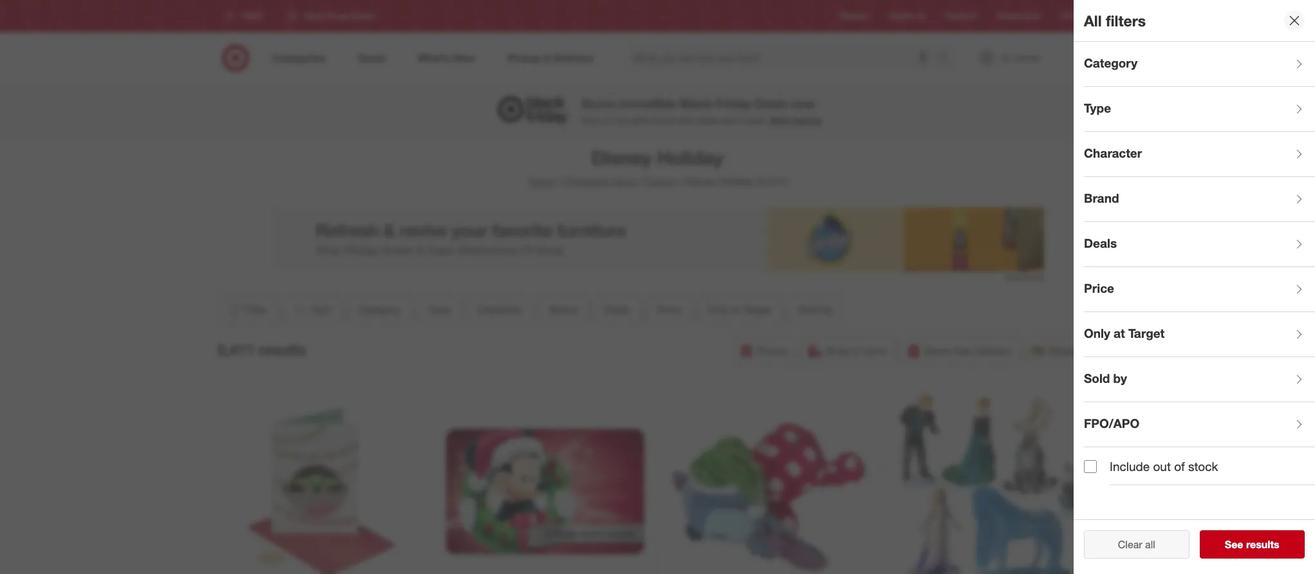 Task type: locate. For each thing, give the bounding box(es) containing it.
at
[[731, 303, 740, 316], [1114, 326, 1125, 340]]

by up fpo/apo
[[1114, 371, 1127, 385]]

0 vertical spatial price
[[1084, 280, 1115, 295]]

1 horizontal spatial sold by button
[[1084, 357, 1315, 402]]

by up "shop in store" "button"
[[822, 303, 833, 316]]

1 vertical spatial type
[[428, 303, 450, 316]]

1 horizontal spatial brand
[[1084, 190, 1119, 205]]

by
[[822, 303, 833, 316], [1114, 371, 1127, 385]]

1 vertical spatial character
[[564, 175, 610, 188]]

only at target up pickup button
[[707, 303, 771, 316]]

sold up "shop in store" "button"
[[798, 303, 819, 316]]

sold by down shipping
[[1084, 371, 1127, 385]]

each
[[722, 115, 741, 126]]

only at target up shipping
[[1084, 326, 1165, 340]]

at right shipping button
[[1114, 326, 1125, 340]]

only at target inside all filters 'dialog'
[[1084, 326, 1165, 340]]

1 horizontal spatial by
[[1114, 371, 1127, 385]]

1 horizontal spatial category button
[[1084, 42, 1315, 87]]

fpo/apo button
[[1084, 402, 1315, 448]]

all filters
[[1084, 11, 1146, 29]]

price
[[1084, 280, 1115, 295], [657, 303, 680, 316]]

0 horizontal spatial /
[[558, 175, 562, 188]]

delivery
[[975, 344, 1012, 357]]

redcard link
[[946, 11, 977, 22]]

2 horizontal spatial /
[[679, 175, 683, 188]]

all
[[1084, 11, 1102, 29]]

advertisement region
[[271, 207, 1044, 272]]

1 vertical spatial results
[[1247, 538, 1280, 551]]

0 vertical spatial brand
[[1084, 190, 1119, 205]]

stock
[[1189, 459, 1218, 474]]

0 vertical spatial only at target
[[707, 303, 771, 316]]

character button
[[1084, 132, 1315, 177], [466, 296, 533, 324]]

type button
[[1084, 87, 1315, 132], [417, 296, 461, 324]]

0 horizontal spatial category button
[[347, 296, 412, 324]]

1 horizontal spatial at
[[1114, 326, 1125, 340]]

category button inside all filters 'dialog'
[[1084, 42, 1315, 87]]

1 / from the left
[[558, 175, 562, 188]]

0 vertical spatial sold
[[798, 303, 819, 316]]

0 horizontal spatial brand button
[[538, 296, 588, 324]]

0 horizontal spatial price
[[657, 303, 680, 316]]

0 horizontal spatial type button
[[417, 296, 461, 324]]

1 horizontal spatial brand button
[[1084, 177, 1315, 222]]

price button
[[1084, 267, 1315, 312], [646, 296, 691, 324]]

only at target
[[707, 303, 771, 316], [1084, 326, 1165, 340]]

type inside all filters 'dialog'
[[1084, 100, 1112, 115]]

0 horizontal spatial results
[[258, 340, 306, 358]]

results for see results
[[1247, 538, 1280, 551]]

target link
[[527, 175, 556, 188]]

only at target button
[[696, 296, 782, 324], [1084, 312, 1315, 357]]

character inside all filters 'dialog'
[[1084, 145, 1142, 160]]

/ left disney link
[[639, 175, 643, 188]]

/ right target link
[[558, 175, 562, 188]]

5,411 results
[[217, 340, 306, 358]]

shop
[[612, 175, 637, 188], [826, 344, 850, 357]]

0 vertical spatial category
[[1084, 55, 1138, 70]]

0 horizontal spatial by
[[822, 303, 833, 316]]

1 vertical spatial shop
[[826, 344, 850, 357]]

character
[[1084, 145, 1142, 160], [564, 175, 610, 188], [477, 303, 522, 316]]

type
[[1084, 100, 1112, 115], [428, 303, 450, 316]]

friday
[[716, 96, 751, 111]]

clear
[[1118, 538, 1143, 551]]

2 vertical spatial character
[[477, 303, 522, 316]]

clear all button
[[1084, 531, 1190, 559]]

2 horizontal spatial deals
[[1084, 235, 1117, 250]]

0 vertical spatial category button
[[1084, 42, 1315, 87]]

sold by
[[798, 303, 833, 316], [1084, 371, 1127, 385]]

0 horizontal spatial at
[[731, 303, 740, 316]]

at up pickup button
[[731, 303, 740, 316]]

1 vertical spatial sold by
[[1084, 371, 1127, 385]]

1 vertical spatial sold
[[1084, 371, 1110, 385]]

1 horizontal spatial only at target
[[1084, 326, 1165, 340]]

shop in store button
[[802, 337, 895, 365]]

pickup button
[[733, 337, 797, 365]]

disney frozen - disney store image
[[894, 393, 1093, 574], [894, 393, 1093, 574]]

out
[[1153, 459, 1171, 474]]

shipping
[[1049, 344, 1090, 357]]

0 vertical spatial deals
[[755, 96, 788, 111]]

1 vertical spatial deals
[[1084, 235, 1117, 250]]

1 horizontal spatial deals button
[[1084, 222, 1315, 267]]

0 horizontal spatial sold by
[[798, 303, 833, 316]]

1 vertical spatial only at target
[[1084, 326, 1165, 340]]

disney
[[592, 146, 652, 169], [645, 175, 677, 188], [685, 175, 716, 188]]

now
[[791, 96, 816, 111]]

0 vertical spatial deals button
[[1084, 222, 1315, 267]]

all
[[1145, 538, 1156, 551]]

sort
[[311, 303, 331, 316]]

results
[[258, 340, 306, 358], [1247, 538, 1280, 551]]

results inside button
[[1247, 538, 1280, 551]]

0 horizontal spatial shop
[[612, 175, 637, 188]]

1 vertical spatial at
[[1114, 326, 1125, 340]]

of
[[1175, 459, 1185, 474]]

1 horizontal spatial shop
[[826, 344, 850, 357]]

price inside all filters 'dialog'
[[1084, 280, 1115, 295]]

0 horizontal spatial character button
[[466, 296, 533, 324]]

1 horizontal spatial category
[[1084, 55, 1138, 70]]

1 horizontal spatial sold
[[1084, 371, 1110, 385]]

1 horizontal spatial character button
[[1084, 132, 1315, 177]]

deals inside all filters 'dialog'
[[1084, 235, 1117, 250]]

filters
[[1106, 11, 1146, 29]]

filter
[[245, 303, 268, 316]]

1 horizontal spatial deals
[[755, 96, 788, 111]]

only
[[707, 303, 728, 316], [1084, 326, 1111, 340]]

shipping button
[[1025, 337, 1098, 365]]

1 horizontal spatial type button
[[1084, 87, 1315, 132]]

disney up character shop "link"
[[592, 146, 652, 169]]

at inside all filters 'dialog'
[[1114, 326, 1125, 340]]

ad
[[916, 11, 926, 21]]

1 horizontal spatial /
[[639, 175, 643, 188]]

weekly ad
[[889, 11, 926, 21]]

brand button
[[1084, 177, 1315, 222], [538, 296, 588, 324]]

christmas card beautiful christmas star wars - papyrus image
[[222, 393, 420, 574], [222, 393, 420, 574]]

store
[[864, 344, 887, 357]]

holiday
[[657, 146, 724, 169], [719, 175, 754, 188]]

0 vertical spatial type
[[1084, 100, 1112, 115]]

1 horizontal spatial type
[[1084, 100, 1112, 115]]

2 vertical spatial deals
[[604, 303, 630, 316]]

1 vertical spatial category button
[[347, 296, 412, 324]]

brand
[[1084, 190, 1119, 205], [549, 303, 577, 316]]

deals
[[698, 115, 719, 126]]

1 vertical spatial category
[[358, 303, 401, 316]]

category
[[1084, 55, 1138, 70], [358, 303, 401, 316]]

find
[[1062, 11, 1076, 21]]

deals inside score incredible black friday deals now save on top gifts & find new deals each week. start saving
[[755, 96, 788, 111]]

1 vertical spatial brand button
[[538, 296, 588, 324]]

clear all
[[1118, 538, 1156, 551]]

0 horizontal spatial deals button
[[593, 296, 641, 324]]

1 horizontal spatial character
[[564, 175, 610, 188]]

deals button
[[1084, 222, 1315, 267], [593, 296, 641, 324]]

1 horizontal spatial only
[[1084, 326, 1111, 340]]

see results button
[[1200, 531, 1305, 559]]

0 horizontal spatial deals
[[604, 303, 630, 316]]

see results
[[1225, 538, 1280, 551]]

sold
[[798, 303, 819, 316], [1084, 371, 1110, 385]]

character inside disney holiday target / character shop / disney / disney holiday (5,411)
[[564, 175, 610, 188]]

0 horizontal spatial brand
[[549, 303, 577, 316]]

category down all filters
[[1084, 55, 1138, 70]]

registry
[[840, 11, 869, 21]]

0 horizontal spatial character
[[477, 303, 522, 316]]

sort button
[[282, 296, 342, 324]]

target
[[998, 11, 1019, 21], [527, 175, 556, 188], [743, 303, 771, 316], [1129, 326, 1165, 340]]

0 vertical spatial results
[[258, 340, 306, 358]]

1 vertical spatial sold by button
[[1084, 357, 1315, 402]]

1 vertical spatial only
[[1084, 326, 1111, 340]]

0 vertical spatial character
[[1084, 145, 1142, 160]]

0 horizontal spatial sold by button
[[787, 296, 844, 324]]

search
[[933, 53, 963, 65]]

0 vertical spatial by
[[822, 303, 833, 316]]

1 vertical spatial type button
[[417, 296, 461, 324]]

1 horizontal spatial price
[[1084, 280, 1115, 295]]

shop inside "button"
[[826, 344, 850, 357]]

0 vertical spatial shop
[[612, 175, 637, 188]]

/ right disney link
[[679, 175, 683, 188]]

0 horizontal spatial only at target button
[[696, 296, 782, 324]]

1 horizontal spatial only at target button
[[1084, 312, 1315, 357]]

0 vertical spatial sold by button
[[787, 296, 844, 324]]

1 horizontal spatial sold by
[[1084, 371, 1127, 385]]

0 horizontal spatial type
[[428, 303, 450, 316]]

/
[[558, 175, 562, 188], [639, 175, 643, 188], [679, 175, 683, 188]]

results right see
[[1247, 538, 1280, 551]]

results right the 5,411
[[258, 340, 306, 358]]

gifts
[[633, 115, 650, 126]]

character shop link
[[564, 175, 637, 188]]

deals
[[755, 96, 788, 111], [1084, 235, 1117, 250], [604, 303, 630, 316]]

category right sort
[[358, 303, 401, 316]]

include out of stock
[[1110, 459, 1218, 474]]

shop left in
[[826, 344, 850, 357]]

holiday left (5,411)
[[719, 175, 754, 188]]

0 vertical spatial only
[[707, 303, 728, 316]]

2 horizontal spatial character
[[1084, 145, 1142, 160]]

1 horizontal spatial results
[[1247, 538, 1280, 551]]

disney lilo & stitch christmas kids' cuddleez pillow image
[[670, 393, 869, 574], [670, 393, 869, 574]]

weekly ad link
[[889, 11, 926, 22]]

sold down shipping
[[1084, 371, 1110, 385]]

0 horizontal spatial only
[[707, 303, 728, 316]]

filter button
[[217, 296, 277, 324]]

sold by button
[[787, 296, 844, 324], [1084, 357, 1315, 402]]

0 vertical spatial holiday
[[657, 146, 724, 169]]

holiday up disney link
[[657, 146, 724, 169]]

sold by up "shop in store" "button"
[[798, 303, 833, 316]]

only inside all filters 'dialog'
[[1084, 326, 1111, 340]]

disney link
[[645, 175, 677, 188]]

1 vertical spatial by
[[1114, 371, 1127, 385]]

1 vertical spatial price
[[657, 303, 680, 316]]

see
[[1225, 538, 1244, 551]]

find
[[661, 115, 676, 126]]

shop left disney link
[[612, 175, 637, 188]]



Task type: vqa. For each thing, say whether or not it's contained in the screenshot.
the 'inside' at the top
no



Task type: describe. For each thing, give the bounding box(es) containing it.
0 horizontal spatial category
[[358, 303, 401, 316]]

disney right disney link
[[685, 175, 716, 188]]

circle
[[1021, 11, 1041, 21]]

shop inside disney holiday target / character shop / disney / disney holiday (5,411)
[[612, 175, 637, 188]]

0 horizontal spatial price button
[[646, 296, 691, 324]]

1 vertical spatial holiday
[[719, 175, 754, 188]]

brand inside all filters 'dialog'
[[1084, 190, 1119, 205]]

disney up advertisement region
[[645, 175, 677, 188]]

(5,411)
[[757, 175, 788, 188]]

in
[[853, 344, 861, 357]]

search button
[[933, 44, 963, 75]]

include
[[1110, 459, 1150, 474]]

saving
[[794, 115, 822, 126]]

target inside disney holiday target / character shop / disney / disney holiday (5,411)
[[527, 175, 556, 188]]

registry link
[[840, 11, 869, 22]]

&
[[653, 115, 658, 126]]

find stores link
[[1062, 11, 1101, 22]]

weekly
[[889, 11, 914, 21]]

redcard
[[946, 11, 977, 21]]

1 horizontal spatial price button
[[1084, 267, 1315, 312]]

day
[[954, 344, 972, 357]]

all filters dialog
[[1074, 0, 1315, 574]]

What can we help you find? suggestions appear below search field
[[625, 44, 942, 72]]

same day delivery
[[924, 344, 1012, 357]]

sold inside all filters 'dialog'
[[1084, 371, 1110, 385]]

0 vertical spatial character button
[[1084, 132, 1315, 177]]

1 vertical spatial character button
[[466, 296, 533, 324]]

0 horizontal spatial only at target
[[707, 303, 771, 316]]

score
[[582, 96, 616, 111]]

shop in store
[[826, 344, 887, 357]]

2 / from the left
[[639, 175, 643, 188]]

disney gift card (email delivery) image
[[446, 393, 645, 574]]

target inside all filters 'dialog'
[[1129, 326, 1165, 340]]

score incredible black friday deals now save on top gifts & find new deals each week. start saving
[[582, 96, 822, 126]]

0 vertical spatial at
[[731, 303, 740, 316]]

deals button inside all filters 'dialog'
[[1084, 222, 1315, 267]]

results for 5,411 results
[[258, 340, 306, 358]]

pickup
[[757, 344, 788, 357]]

by inside all filters 'dialog'
[[1114, 371, 1127, 385]]

3 / from the left
[[679, 175, 683, 188]]

disney holiday target / character shop / disney / disney holiday (5,411)
[[527, 146, 788, 188]]

1 vertical spatial brand
[[549, 303, 577, 316]]

week.
[[744, 115, 767, 126]]

5,411
[[217, 340, 254, 358]]

target circle
[[998, 11, 1041, 21]]

target circle link
[[998, 11, 1041, 22]]

0 vertical spatial type button
[[1084, 87, 1315, 132]]

find stores
[[1062, 11, 1101, 21]]

same
[[924, 344, 951, 357]]

sponsored
[[1006, 272, 1044, 282]]

save
[[582, 115, 602, 126]]

on
[[604, 115, 614, 126]]

0 vertical spatial brand button
[[1084, 177, 1315, 222]]

new
[[678, 115, 695, 126]]

top
[[617, 115, 630, 126]]

0 vertical spatial sold by
[[798, 303, 833, 316]]

0 horizontal spatial sold
[[798, 303, 819, 316]]

Include out of stock checkbox
[[1084, 460, 1097, 473]]

same day delivery button
[[901, 337, 1020, 365]]

incredible
[[619, 96, 677, 111]]

start
[[770, 115, 791, 126]]

fpo/apo
[[1084, 416, 1140, 431]]

category inside all filters 'dialog'
[[1084, 55, 1138, 70]]

1 vertical spatial deals button
[[593, 296, 641, 324]]

sold by inside all filters 'dialog'
[[1084, 371, 1127, 385]]

stores
[[1079, 11, 1101, 21]]

black
[[680, 96, 713, 111]]



